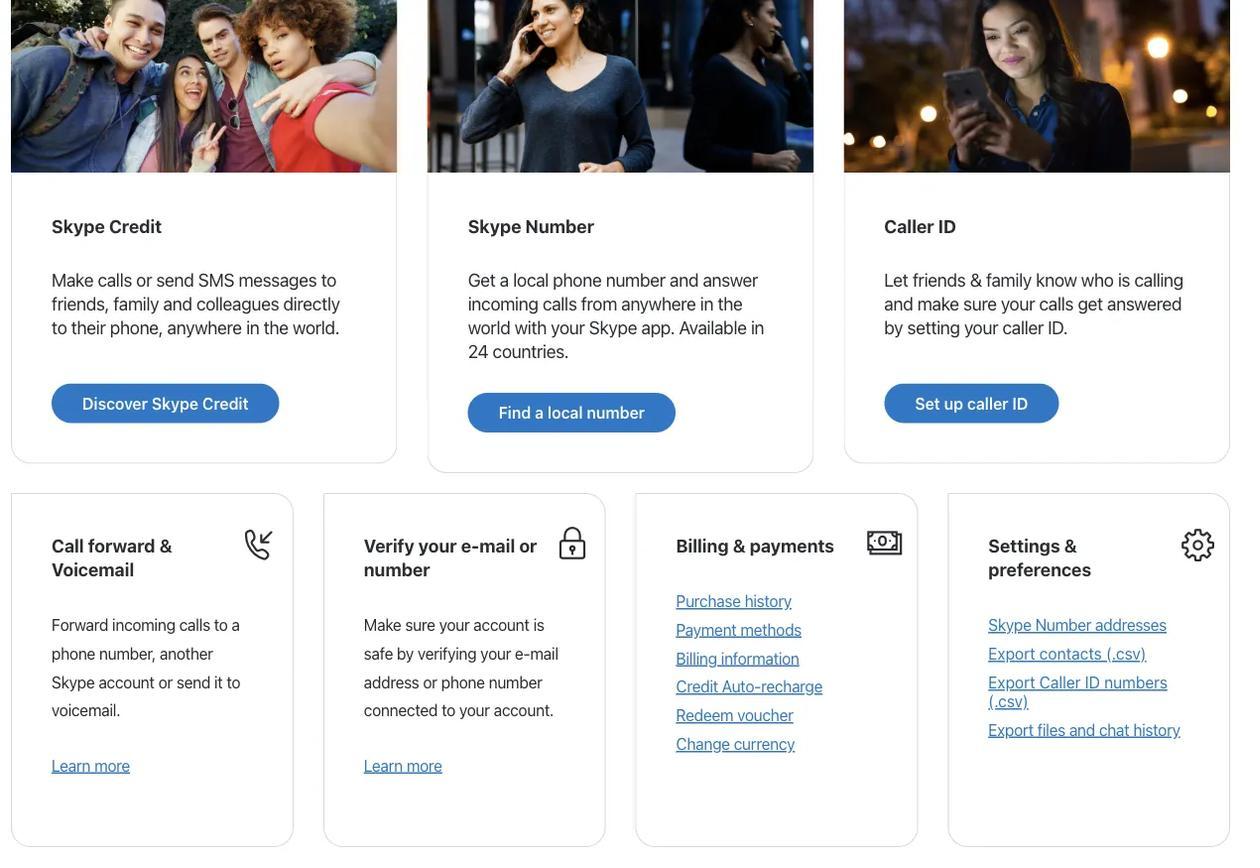 Task type: locate. For each thing, give the bounding box(es) containing it.

[[1180, 526, 1214, 561]]

1 vertical spatial credit
[[202, 394, 249, 412]]

1 vertical spatial make
[[364, 615, 401, 634]]

caller right up at right top
[[967, 394, 1008, 412]]

learn
[[52, 756, 90, 775], [364, 756, 403, 775]]

0 vertical spatial anywhere
[[621, 292, 696, 314]]

up
[[944, 394, 963, 412]]

2 horizontal spatial id
[[1085, 673, 1100, 692]]

export contacts (.csv) button
[[988, 644, 1146, 663]]

1 horizontal spatial credit
[[202, 394, 249, 412]]

messages
[[239, 269, 317, 290]]

mail inside make sure your account is safe by verifying your e-mail address or phone number connected to your account.
[[530, 644, 558, 663]]

mail left 
[[479, 534, 515, 556]]

number,
[[99, 644, 156, 663]]

more for 
[[94, 756, 130, 775]]

0 horizontal spatial more
[[94, 756, 130, 775]]

by left setting
[[884, 316, 903, 338]]

calls up another
[[179, 615, 210, 634]]

learn down connected
[[364, 756, 403, 775]]

1 horizontal spatial (.csv)
[[1106, 644, 1146, 663]]

0 vertical spatial credit
[[109, 215, 162, 236]]

setting
[[907, 316, 960, 338]]

skype up voicemail.
[[52, 672, 95, 691]]

payments
[[750, 534, 834, 556]]

0 horizontal spatial credit
[[109, 215, 162, 236]]


[[867, 526, 902, 561]]

your left account.
[[459, 701, 490, 720]]

export down export contacts (.csv) button
[[988, 673, 1035, 692]]

discover
[[82, 394, 148, 412]]

0 vertical spatial account
[[473, 615, 529, 634]]

1 horizontal spatial learn more
[[364, 756, 442, 775]]

number
[[606, 269, 665, 290], [587, 403, 645, 422], [364, 558, 430, 580], [489, 672, 542, 691]]

id down contacts
[[1085, 673, 1100, 692]]

or
[[136, 269, 152, 290], [519, 534, 537, 556], [158, 672, 173, 691], [423, 672, 437, 691]]

billing down "payment"
[[676, 649, 717, 667]]

skype up get
[[468, 215, 521, 236]]

2 more from the left
[[407, 756, 442, 775]]

1 horizontal spatial phone
[[441, 672, 485, 691]]

and down let
[[884, 292, 913, 314]]

1 horizontal spatial a
[[500, 269, 509, 290]]

id up friends
[[938, 215, 956, 236]]

1 horizontal spatial make
[[364, 615, 401, 634]]

and right files
[[1069, 720, 1095, 739]]

caller up let
[[884, 215, 934, 236]]

1 vertical spatial send
[[176, 672, 210, 691]]

(.csv) down export contacts (.csv) button
[[988, 692, 1029, 711]]

1 horizontal spatial sure
[[963, 292, 997, 314]]

auto-
[[722, 677, 761, 696]]

a inside get a local phone number and answer incoming calls from anywhere in the world with your skype app. available in 24 countries.
[[500, 269, 509, 290]]

your
[[1001, 292, 1035, 314], [551, 316, 585, 338], [964, 316, 998, 338], [418, 534, 457, 556], [439, 615, 470, 634], [480, 644, 511, 663], [459, 701, 490, 720]]

make inside "make calls or send sms messages to friends, family and colleagues directly to their phone, anywhere in the world."
[[52, 269, 93, 290]]

account
[[473, 615, 529, 634], [99, 672, 154, 691]]

0 horizontal spatial in
[[246, 316, 259, 338]]

make up friends,
[[52, 269, 93, 290]]

number inside verify your e-mail or number
[[364, 558, 430, 580]]

world.
[[293, 316, 340, 338]]

get
[[1078, 292, 1103, 314]]

0 vertical spatial is
[[1118, 269, 1130, 290]]

1 more from the left
[[94, 756, 130, 775]]

from
[[581, 292, 617, 314]]

1 horizontal spatial family
[[986, 269, 1032, 290]]

0 horizontal spatial number
[[525, 215, 594, 236]]

local inside get a local phone number and answer incoming calls from anywhere in the world with your skype app. available in 24 countries.
[[513, 269, 549, 290]]

1 vertical spatial local
[[548, 403, 583, 422]]

0 vertical spatial history
[[745, 592, 792, 610]]

change
[[676, 734, 730, 753]]

1 horizontal spatial the
[[718, 292, 743, 314]]

and inside the let friends & family know who is calling and make sure your calls get answered by setting your caller id.
[[884, 292, 913, 314]]

0 horizontal spatial sure
[[405, 615, 435, 634]]

1 export from the top
[[988, 644, 1035, 663]]

calls
[[98, 269, 132, 290], [543, 292, 577, 314], [1039, 292, 1073, 314], [179, 615, 210, 634]]

verify your e-mail or number
[[364, 534, 537, 580]]

1 horizontal spatial anywhere
[[621, 292, 696, 314]]

export caller id numbers (.csv) button
[[988, 673, 1189, 711]]

caller
[[1002, 316, 1044, 338], [967, 394, 1008, 412]]

history
[[745, 592, 792, 610], [1133, 720, 1180, 739]]

2 learn from the left
[[364, 756, 403, 775]]

phone,
[[110, 316, 163, 338]]

caller down export contacts (.csv) button
[[1039, 673, 1081, 692]]

learn more down connected
[[364, 756, 442, 775]]

1 horizontal spatial is
[[1118, 269, 1130, 290]]

to right connected
[[442, 701, 455, 720]]

make for make sure your account is safe by verifying your e-mail address or phone number connected to your account.
[[364, 615, 401, 634]]

1 horizontal spatial learn more link
[[364, 756, 442, 775]]

number up export contacts (.csv) button
[[1035, 615, 1091, 634]]

1 vertical spatial is
[[533, 615, 544, 634]]

in up available
[[700, 292, 713, 314]]

2 learn more from the left
[[364, 756, 442, 775]]

learn more link down connected
[[364, 756, 442, 775]]

id inside export contacts (.csv) export caller id numbers (.csv) export files and chat history
[[1085, 673, 1100, 692]]

your left get on the top
[[1001, 292, 1035, 314]]

calls up "with"
[[543, 292, 577, 314]]

incoming up number,
[[112, 615, 175, 634]]

&
[[970, 269, 982, 290], [159, 534, 172, 556], [733, 534, 746, 556], [1064, 534, 1077, 556]]

learn more link for 
[[52, 756, 130, 775]]

to up it at the bottom left
[[214, 615, 228, 634]]

2 vertical spatial id
[[1085, 673, 1100, 692]]

e- right verify
[[461, 534, 479, 556]]

set
[[915, 394, 940, 412]]

id
[[938, 215, 956, 236], [1012, 394, 1028, 412], [1085, 673, 1100, 692]]

sure up the verifying
[[405, 615, 435, 634]]

1 vertical spatial phone
[[52, 644, 95, 663]]

0 vertical spatial phone
[[553, 269, 602, 290]]

1 vertical spatial export
[[988, 673, 1035, 692]]

sure right "make"
[[963, 292, 997, 314]]

phone inside forward incoming calls to a phone number, another skype account or send it to voicemail.
[[52, 644, 95, 663]]

account inside make sure your account is safe by verifying your e-mail address or phone number connected to your account.
[[473, 615, 529, 634]]

1 horizontal spatial e-
[[515, 644, 530, 663]]

2 billing from the top
[[676, 649, 717, 667]]

skype
[[52, 215, 105, 236], [468, 215, 521, 236], [589, 316, 637, 338], [152, 394, 198, 412], [988, 615, 1031, 634], [52, 672, 95, 691]]

1 vertical spatial id
[[1012, 394, 1028, 412]]

credit inside button
[[202, 394, 249, 412]]

your right "with"
[[551, 316, 585, 338]]

0 vertical spatial e-
[[461, 534, 479, 556]]

send inside "make calls or send sms messages to friends, family and colleagues directly to their phone, anywhere in the world."
[[156, 269, 194, 290]]

currency
[[734, 734, 795, 753]]

calls down know on the right top of the page
[[1039, 292, 1073, 314]]

learn more link down voicemail.
[[52, 756, 130, 775]]

send left it at the bottom left
[[176, 672, 210, 691]]

1 vertical spatial e-
[[515, 644, 530, 663]]

skype right discover
[[152, 394, 198, 412]]

export left files
[[988, 720, 1033, 739]]

calling
[[1134, 269, 1183, 290]]

send inside forward incoming calls to a phone number, another skype account or send it to voicemail.
[[176, 672, 210, 691]]

1 horizontal spatial history
[[1133, 720, 1180, 739]]

skype number addresses link
[[988, 615, 1167, 634]]

& right forward
[[159, 534, 172, 556]]

2 vertical spatial export
[[988, 720, 1033, 739]]

phone down the verifying
[[441, 672, 485, 691]]

0 vertical spatial send
[[156, 269, 194, 290]]

0 horizontal spatial the
[[264, 316, 288, 338]]

more down voicemail.
[[94, 756, 130, 775]]

is
[[1118, 269, 1130, 290], [533, 615, 544, 634]]

id.
[[1048, 316, 1068, 338]]

phone down "forward"
[[52, 644, 95, 663]]

0 vertical spatial number
[[525, 215, 594, 236]]

0 vertical spatial by
[[884, 316, 903, 338]]

calls inside forward incoming calls to a phone number, another skype account or send it to voicemail.
[[179, 615, 210, 634]]

family left know on the right top of the page
[[986, 269, 1032, 290]]

skype inside discover skype credit button
[[152, 394, 198, 412]]

1 vertical spatial incoming
[[112, 615, 175, 634]]

or down the verifying
[[423, 672, 437, 691]]

the inside "make calls or send sms messages to friends, family and colleagues directly to their phone, anywhere in the world."
[[264, 316, 288, 338]]

history inside export contacts (.csv) export caller id numbers (.csv) export files and chat history
[[1133, 720, 1180, 739]]

the down answer
[[718, 292, 743, 314]]

more
[[94, 756, 130, 775], [407, 756, 442, 775]]

0 vertical spatial family
[[986, 269, 1032, 290]]

local for number
[[548, 403, 583, 422]]

to left the their
[[52, 316, 67, 338]]

your right setting
[[964, 316, 998, 338]]

incoming up world
[[468, 292, 538, 314]]

1 horizontal spatial by
[[884, 316, 903, 338]]

1 vertical spatial number
[[1035, 615, 1091, 634]]

and inside export contacts (.csv) export caller id numbers (.csv) export files and chat history
[[1069, 720, 1095, 739]]

sure
[[963, 292, 997, 314], [405, 615, 435, 634]]

a inside find a local number link
[[535, 403, 544, 422]]

e-
[[461, 534, 479, 556], [515, 644, 530, 663]]

incoming
[[468, 292, 538, 314], [112, 615, 175, 634]]

skype down preferences
[[988, 615, 1031, 634]]

or left 
[[519, 534, 537, 556]]

make
[[917, 292, 959, 314]]

1 horizontal spatial learn
[[364, 756, 403, 775]]

2 horizontal spatial phone
[[553, 269, 602, 290]]

0 vertical spatial caller
[[884, 215, 934, 236]]

0 horizontal spatial is
[[533, 615, 544, 634]]

1 horizontal spatial id
[[1012, 394, 1028, 412]]

2 horizontal spatial credit
[[676, 677, 718, 696]]

skype up friends,
[[52, 215, 105, 236]]

0 horizontal spatial learn more link
[[52, 756, 130, 775]]

phone up from
[[553, 269, 602, 290]]

and left the colleagues
[[163, 292, 192, 314]]

or down another
[[158, 672, 173, 691]]

is inside the let friends & family know who is calling and make sure your calls get answered by setting your caller id.
[[1118, 269, 1130, 290]]

more down connected
[[407, 756, 442, 775]]

0 horizontal spatial account
[[99, 672, 154, 691]]

in inside "make calls or send sms messages to friends, family and colleagues directly to their phone, anywhere in the world."
[[246, 316, 259, 338]]

make inside make sure your account is safe by verifying your e-mail address or phone number connected to your account.
[[364, 615, 401, 634]]

phone inside make sure your account is safe by verifying your e-mail address or phone number connected to your account.
[[441, 672, 485, 691]]

find a local number
[[499, 403, 645, 422]]

caller inside the let friends & family know who is calling and make sure your calls get answered by setting your caller id.
[[1002, 316, 1044, 338]]

learn more down voicemail.
[[52, 756, 130, 775]]

1 vertical spatial account
[[99, 672, 154, 691]]

account up the verifying
[[473, 615, 529, 634]]

2 vertical spatial credit
[[676, 677, 718, 696]]

0 vertical spatial make
[[52, 269, 93, 290]]

& right friends
[[970, 269, 982, 290]]

number inside settings & preferences region
[[1035, 615, 1091, 634]]

account down number,
[[99, 672, 154, 691]]

your inside get a local phone number and answer incoming calls from anywhere in the world with your skype app. available in 24 countries.
[[551, 316, 585, 338]]

credit
[[109, 215, 162, 236], [202, 394, 249, 412], [676, 677, 718, 696]]

0 horizontal spatial anywhere
[[167, 316, 242, 338]]

mail inside verify your e-mail or number
[[479, 534, 515, 556]]

history right chat
[[1133, 720, 1180, 739]]

2 export from the top
[[988, 673, 1035, 692]]

1 learn from the left
[[52, 756, 90, 775]]

0 vertical spatial local
[[513, 269, 549, 290]]

or up phone,
[[136, 269, 152, 290]]

who
[[1081, 269, 1114, 290]]

sms
[[198, 269, 234, 290]]

mail up account.
[[530, 644, 558, 663]]

verifying
[[417, 644, 477, 663]]

0 vertical spatial (.csv)
[[1106, 644, 1146, 663]]

incoming inside get a local phone number and answer incoming calls from anywhere in the world with your skype app. available in 24 countries.
[[468, 292, 538, 314]]

0 vertical spatial billing
[[676, 534, 729, 556]]

1 vertical spatial a
[[535, 403, 544, 422]]

export left contacts
[[988, 644, 1035, 663]]

history up methods
[[745, 592, 792, 610]]

in down the colleagues
[[246, 316, 259, 338]]

is up account.
[[533, 615, 544, 634]]

1 vertical spatial anywhere
[[167, 316, 242, 338]]

0 horizontal spatial by
[[397, 644, 414, 663]]

forward incoming calls to a phone number, another skype account or send it to voicemail.
[[52, 615, 240, 720]]

make
[[52, 269, 93, 290], [364, 615, 401, 634]]

0 vertical spatial a
[[500, 269, 509, 290]]

1 horizontal spatial mail
[[530, 644, 558, 663]]

2 vertical spatial phone
[[441, 672, 485, 691]]

voucher
[[737, 706, 793, 725]]

credit auto-recharge link
[[676, 677, 823, 696]]

1 horizontal spatial number
[[1035, 615, 1091, 634]]

and inside "make calls or send sms messages to friends, family and colleagues directly to their phone, anywhere in the world."
[[163, 292, 192, 314]]

is right who
[[1118, 269, 1130, 290]]

1 vertical spatial family
[[113, 292, 159, 314]]

the
[[718, 292, 743, 314], [264, 316, 288, 338]]

make up safe
[[364, 615, 401, 634]]

2 horizontal spatial a
[[535, 403, 544, 422]]

export files and chat history link
[[988, 720, 1180, 739]]

number up account.
[[489, 672, 542, 691]]

1 horizontal spatial caller
[[1039, 673, 1081, 692]]

0 horizontal spatial phone
[[52, 644, 95, 663]]

e- inside verify your e-mail or number
[[461, 534, 479, 556]]

skype inside get a local phone number and answer incoming calls from anywhere in the world with your skype app. available in 24 countries.
[[589, 316, 637, 338]]

1 vertical spatial by
[[397, 644, 414, 663]]

& inside call forward & voicemail
[[159, 534, 172, 556]]

the left world.
[[264, 316, 288, 338]]

settings & preferences region
[[988, 509, 1214, 744]]

0 vertical spatial sure
[[963, 292, 997, 314]]

answered
[[1107, 292, 1182, 314]]

2 horizontal spatial in
[[751, 316, 764, 338]]

world
[[468, 316, 510, 338]]

0 vertical spatial the
[[718, 292, 743, 314]]

chat
[[1099, 720, 1129, 739]]

calls inside get a local phone number and answer incoming calls from anywhere in the world with your skype app. available in 24 countries.
[[543, 292, 577, 314]]

account inside forward incoming calls to a phone number, another skype account or send it to voicemail.
[[99, 672, 154, 691]]

anywhere up app.
[[621, 292, 696, 314]]

app.
[[641, 316, 675, 338]]

(.csv)
[[1106, 644, 1146, 663], [988, 692, 1029, 711]]

1 vertical spatial the
[[264, 316, 288, 338]]

0 vertical spatial incoming
[[468, 292, 538, 314]]

1 learn more from the left
[[52, 756, 130, 775]]

0 horizontal spatial e-
[[461, 534, 479, 556]]

1 vertical spatial mail
[[530, 644, 558, 663]]

(.csv) down 'addresses'
[[1106, 644, 1146, 663]]

2 learn more link from the left
[[364, 756, 442, 775]]

1 horizontal spatial more
[[407, 756, 442, 775]]

0 horizontal spatial (.csv)
[[988, 692, 1029, 711]]

number inside get a local phone number and answer incoming calls from anywhere in the world with your skype app. available in 24 countries.
[[606, 269, 665, 290]]

0 horizontal spatial incoming
[[112, 615, 175, 634]]

local right find
[[548, 403, 583, 422]]

send
[[156, 269, 194, 290], [176, 672, 210, 691]]

& up preferences
[[1064, 534, 1077, 556]]

a inside forward incoming calls to a phone number, another skype account or send it to voicemail.
[[232, 615, 240, 634]]

0 horizontal spatial family
[[113, 292, 159, 314]]

settings & preferences
[[988, 534, 1091, 580]]

e- up account.
[[515, 644, 530, 663]]

billing up purchase
[[676, 534, 729, 556]]

your right verify
[[418, 534, 457, 556]]

mail
[[479, 534, 515, 556], [530, 644, 558, 663]]

2 vertical spatial a
[[232, 615, 240, 634]]

anywhere down the colleagues
[[167, 316, 242, 338]]

number for skype number
[[525, 215, 594, 236]]

1 learn more link from the left
[[52, 756, 130, 775]]

0 horizontal spatial learn
[[52, 756, 90, 775]]

by right safe
[[397, 644, 414, 663]]

friends,
[[52, 292, 109, 314]]

3 export from the top
[[988, 720, 1033, 739]]

e- inside make sure your account is safe by verifying your e-mail address or phone number connected to your account.
[[515, 644, 530, 663]]

0 horizontal spatial learn more
[[52, 756, 130, 775]]

1 vertical spatial sure
[[405, 615, 435, 634]]

1 vertical spatial caller
[[1039, 673, 1081, 692]]

number down app.
[[587, 403, 645, 422]]

local up "with"
[[513, 269, 549, 290]]

id right up at right top
[[1012, 394, 1028, 412]]

0 horizontal spatial make
[[52, 269, 93, 290]]

0 horizontal spatial history
[[745, 592, 792, 610]]


[[243, 526, 278, 561]]

family up phone,
[[113, 292, 159, 314]]

purchase history payment methods billing information credit auto-recharge redeem voucher change currency
[[676, 592, 823, 753]]

purchase
[[676, 592, 741, 610]]

set up caller id link
[[884, 383, 1059, 423]]

1 horizontal spatial account
[[473, 615, 529, 634]]

send left "sms"
[[156, 269, 194, 290]]

number down verify
[[364, 558, 430, 580]]

contacts
[[1039, 644, 1102, 663]]

redeem
[[676, 706, 733, 725]]

0 horizontal spatial a
[[232, 615, 240, 634]]

caller left id.
[[1002, 316, 1044, 338]]

number up from
[[606, 269, 665, 290]]

in right available
[[751, 316, 764, 338]]

billing & payments
[[676, 534, 834, 556]]

learn down voicemail.
[[52, 756, 90, 775]]

number up from
[[525, 215, 594, 236]]

settings
[[988, 534, 1060, 556]]

make sure your account is safe by verifying your e-mail address or phone number connected to your account.
[[364, 615, 558, 720]]

1 vertical spatial billing
[[676, 649, 717, 667]]

caller id
[[884, 215, 956, 236]]

1 vertical spatial history
[[1133, 720, 1180, 739]]

learn more for 
[[52, 756, 130, 775]]

skype inside settings & preferences region
[[988, 615, 1031, 634]]

skype down from
[[589, 316, 637, 338]]

and left answer
[[670, 269, 699, 290]]

family
[[986, 269, 1032, 290], [113, 292, 159, 314]]

your up the verifying
[[439, 615, 470, 634]]

0 vertical spatial id
[[938, 215, 956, 236]]

calls up friends,
[[98, 269, 132, 290]]

number for skype number addresses
[[1035, 615, 1091, 634]]



Task type: vqa. For each thing, say whether or not it's contained in the screenshot.
the leftmost Emergency
no



Task type: describe. For each thing, give the bounding box(es) containing it.
voicemail.
[[52, 701, 120, 720]]

discover skype credit button
[[52, 383, 279, 423]]

credit inside purchase history payment methods billing information credit auto-recharge redeem voucher change currency
[[676, 677, 718, 696]]

friends
[[913, 269, 966, 290]]

calls inside "make calls or send sms messages to friends, family and colleagues directly to their phone, anywhere in the world."
[[98, 269, 132, 290]]

local for phone
[[513, 269, 549, 290]]

and inside get a local phone number and answer incoming calls from anywhere in the world with your skype app. available in 24 countries.
[[670, 269, 699, 290]]

safe
[[364, 644, 393, 663]]

countries.
[[493, 340, 569, 361]]

colleagues
[[196, 292, 279, 314]]

payment methods link
[[676, 620, 802, 639]]

get a local phone number and answer incoming calls from anywhere in the world with your skype app. available in 24 countries.
[[468, 269, 764, 361]]

to inside make sure your account is safe by verifying your e-mail address or phone number connected to your account.
[[442, 701, 455, 720]]

find a local number link
[[468, 393, 676, 432]]

or inside forward incoming calls to a phone number, another skype account or send it to voicemail.
[[158, 672, 173, 691]]

more for 
[[407, 756, 442, 775]]

set up caller id
[[915, 394, 1028, 412]]

skype inside forward incoming calls to a phone number, another skype account or send it to voicemail.
[[52, 672, 95, 691]]

to right it at the bottom left
[[226, 672, 240, 691]]

discover skype credit
[[82, 394, 249, 412]]

available
[[679, 316, 747, 338]]

to up directly
[[321, 269, 336, 290]]

get
[[468, 269, 496, 290]]

& left "payments"
[[733, 534, 746, 556]]

call
[[52, 534, 84, 556]]

1 vertical spatial (.csv)
[[988, 692, 1029, 711]]

24
[[468, 340, 488, 361]]


[[555, 526, 590, 561]]

redeem voucher link
[[676, 706, 793, 725]]

family inside the let friends & family know who is calling and make sure your calls get answered by setting your caller id.
[[986, 269, 1032, 290]]

voicemail
[[52, 558, 134, 580]]

your inside verify your e-mail or number
[[418, 534, 457, 556]]

answer
[[703, 269, 758, 290]]

learn for 
[[52, 756, 90, 775]]

a for get
[[500, 269, 509, 290]]

or inside make sure your account is safe by verifying your e-mail address or phone number connected to your account.
[[423, 672, 437, 691]]

skype number addresses
[[988, 615, 1167, 634]]

export contacts (.csv) export caller id numbers (.csv) export files and chat history
[[988, 644, 1180, 739]]

forward
[[52, 615, 108, 634]]

id inside set up caller id link
[[1012, 394, 1028, 412]]

sure inside the let friends & family know who is calling and make sure your calls get answered by setting your caller id.
[[963, 292, 997, 314]]

change currency link
[[676, 734, 795, 753]]

learn for 
[[364, 756, 403, 775]]

1 horizontal spatial in
[[700, 292, 713, 314]]

recharge
[[761, 677, 823, 696]]

by inside make sure your account is safe by verifying your e-mail address or phone number connected to your account.
[[397, 644, 414, 663]]

phone inside get a local phone number and answer incoming calls from anywhere in the world with your skype app. available in 24 countries.
[[553, 269, 602, 290]]

& inside the let friends & family know who is calling and make sure your calls get answered by setting your caller id.
[[970, 269, 982, 290]]

caller inside export contacts (.csv) export caller id numbers (.csv) export files and chat history
[[1039, 673, 1081, 692]]

learn more link for 
[[364, 756, 442, 775]]

number inside make sure your account is safe by verifying your e-mail address or phone number connected to your account.
[[489, 672, 542, 691]]

addresses
[[1095, 615, 1167, 634]]

by inside the let friends & family know who is calling and make sure your calls get answered by setting your caller id.
[[884, 316, 903, 338]]

forward
[[88, 534, 155, 556]]

your right the verifying
[[480, 644, 511, 663]]

learn more for 
[[364, 756, 442, 775]]

call forward & voicemail
[[52, 534, 172, 580]]

it
[[214, 672, 223, 691]]

incoming inside forward incoming calls to a phone number, another skype account or send it to voicemail.
[[112, 615, 175, 634]]

anywhere inside "make calls or send sms messages to friends, family and colleagues directly to their phone, anywhere in the world."
[[167, 316, 242, 338]]

1 vertical spatial caller
[[967, 394, 1008, 412]]

make for make calls or send sms messages to friends, family and colleagues directly to their phone, anywhere in the world.
[[52, 269, 93, 290]]

anywhere inside get a local phone number and answer incoming calls from anywhere in the world with your skype app. available in 24 countries.
[[621, 292, 696, 314]]

the inside get a local phone number and answer incoming calls from anywhere in the world with your skype app. available in 24 countries.
[[718, 292, 743, 314]]

or inside "make calls or send sms messages to friends, family and colleagues directly to their phone, anywhere in the world."
[[136, 269, 152, 290]]

another
[[160, 644, 213, 663]]

with
[[515, 316, 547, 338]]

numbers
[[1104, 673, 1167, 692]]

skype credit
[[52, 215, 162, 236]]

their
[[71, 316, 106, 338]]

payment
[[676, 620, 737, 639]]

billing inside purchase history payment methods billing information credit auto-recharge redeem voucher change currency
[[676, 649, 717, 667]]

& inside settings & preferences
[[1064, 534, 1077, 556]]

verify
[[364, 534, 414, 556]]

sure inside make sure your account is safe by verifying your e-mail address or phone number connected to your account.
[[405, 615, 435, 634]]

find
[[499, 403, 531, 422]]

make calls or send sms messages to friends, family and colleagues directly to their phone, anywhere in the world.
[[52, 269, 340, 338]]

0 horizontal spatial caller
[[884, 215, 934, 236]]

1 billing from the top
[[676, 534, 729, 556]]

a for find
[[535, 403, 544, 422]]

preferences
[[988, 558, 1091, 580]]

information
[[721, 649, 799, 667]]

skype number
[[468, 215, 594, 236]]

methods
[[740, 620, 802, 639]]

family inside "make calls or send sms messages to friends, family and colleagues directly to their phone, anywhere in the world."
[[113, 292, 159, 314]]

files
[[1037, 720, 1065, 739]]

is inside make sure your account is safe by verifying your e-mail address or phone number connected to your account.
[[533, 615, 544, 634]]

account.
[[494, 701, 554, 720]]

billing information link
[[676, 649, 799, 667]]

billing & payments region
[[676, 509, 902, 758]]

directly
[[283, 292, 340, 314]]

connected
[[364, 701, 438, 720]]

address
[[364, 672, 419, 691]]

know
[[1036, 269, 1077, 290]]

or inside verify your e-mail or number
[[519, 534, 537, 556]]

let friends & family know who is calling and make sure your calls get answered by setting your caller id.
[[884, 269, 1183, 338]]

calls inside the let friends & family know who is calling and make sure your calls get answered by setting your caller id.
[[1039, 292, 1073, 314]]

purchase history link
[[676, 592, 792, 610]]

history inside purchase history payment methods billing information credit auto-recharge redeem voucher change currency
[[745, 592, 792, 610]]

let
[[884, 269, 908, 290]]



